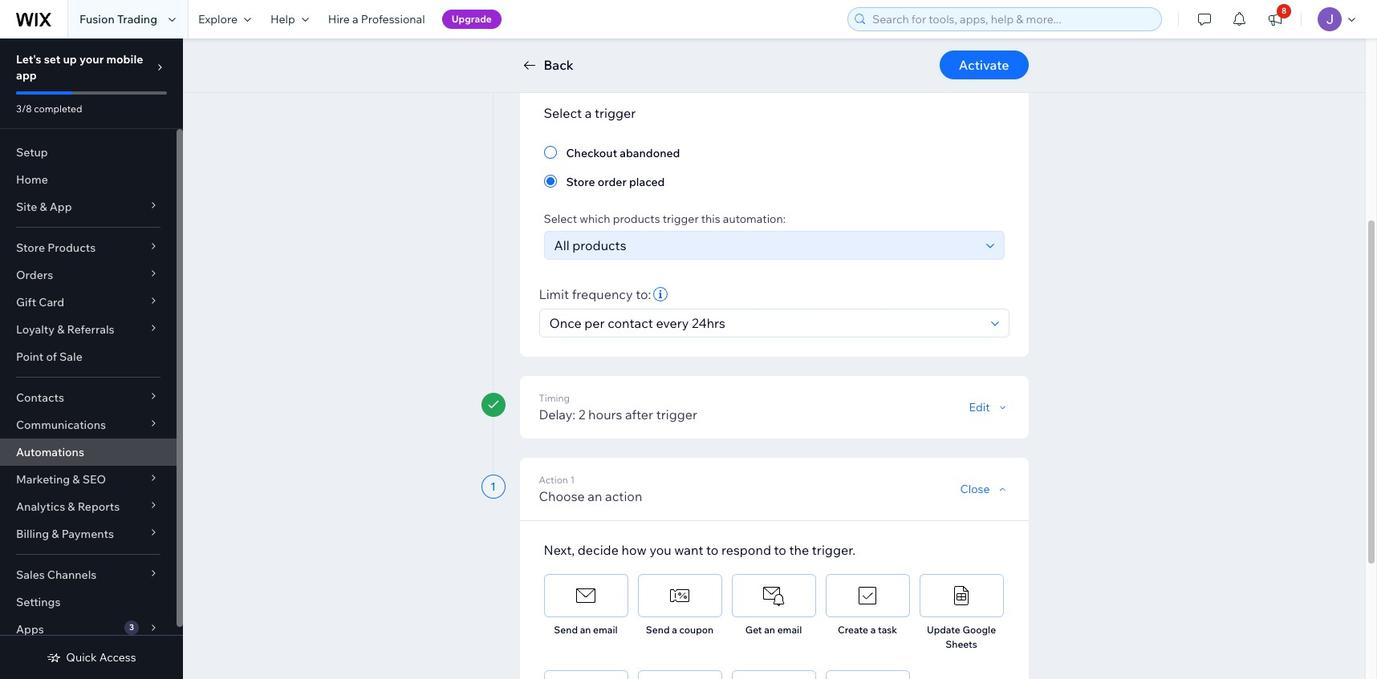 Task type: describe. For each thing, give the bounding box(es) containing it.
loyalty
[[16, 323, 55, 337]]

automations
[[16, 445, 84, 460]]

email for get an email
[[778, 624, 802, 637]]

select for select a trigger
[[544, 105, 582, 121]]

back button
[[520, 55, 574, 75]]

up
[[63, 52, 77, 67]]

automation:
[[723, 212, 786, 226]]

channels
[[47, 568, 97, 583]]

abandoned
[[620, 146, 680, 161]]

action 1 choose an action
[[539, 474, 642, 505]]

3/8 completed
[[16, 103, 82, 115]]

fusion trading
[[79, 12, 157, 26]]

app
[[16, 68, 37, 83]]

option group containing checkout abandoned
[[544, 143, 1005, 191]]

activate button
[[940, 51, 1029, 79]]

upgrade
[[452, 13, 492, 25]]

& for site
[[40, 200, 47, 214]]

orders
[[16, 268, 53, 283]]

site & app button
[[0, 193, 177, 221]]

choose
[[539, 489, 585, 505]]

gift card
[[16, 295, 64, 310]]

activate
[[959, 57, 1009, 73]]

upgrade button
[[442, 10, 502, 29]]

a for professional
[[352, 12, 359, 26]]

a for task
[[871, 624, 876, 637]]

sales channels
[[16, 568, 97, 583]]

wix
[[562, 56, 579, 68]]

decide
[[578, 543, 619, 559]]

timing
[[539, 393, 570, 405]]

explore
[[198, 12, 238, 26]]

edit
[[969, 401, 990, 415]]

trading
[[117, 12, 157, 26]]

let's
[[16, 52, 41, 67]]

trigger.
[[812, 543, 856, 559]]

store for store order placed
[[566, 175, 595, 189]]

placed
[[629, 175, 665, 189]]

hours
[[588, 407, 622, 423]]

let's set up your mobile app
[[16, 52, 143, 83]]

Search for tools, apps, help & more... field
[[868, 8, 1157, 31]]

get an email
[[745, 624, 802, 637]]

an inside action 1 choose an action
[[588, 489, 602, 505]]

& for loyalty
[[57, 323, 65, 337]]

loyalty & referrals
[[16, 323, 114, 337]]

after
[[625, 407, 653, 423]]

settings
[[16, 596, 61, 610]]

google
[[963, 624, 996, 637]]

0 horizontal spatial 1
[[490, 480, 496, 494]]

send a coupon
[[646, 624, 714, 637]]

to:
[[636, 287, 651, 303]]

billing & payments button
[[0, 521, 177, 548]]

professional
[[361, 12, 425, 26]]

2
[[579, 407, 586, 423]]

send for send a coupon
[[646, 624, 670, 637]]

how
[[622, 543, 647, 559]]

timing delay: 2 hours after trigger
[[539, 393, 698, 423]]

select for select which products trigger this automation:
[[544, 212, 577, 226]]

access
[[99, 651, 136, 665]]

checkout abandoned
[[566, 146, 680, 161]]

3
[[129, 623, 134, 633]]

analytics
[[16, 500, 65, 515]]

billing & payments
[[16, 527, 114, 542]]

& for marketing
[[72, 473, 80, 487]]

an for send
[[580, 624, 591, 637]]

sales
[[16, 568, 45, 583]]

help button
[[261, 0, 319, 39]]

the
[[789, 543, 809, 559]]

contacts
[[16, 391, 64, 405]]

create
[[838, 624, 868, 637]]

orders button
[[0, 262, 177, 289]]

action
[[605, 489, 642, 505]]

completed
[[34, 103, 82, 115]]

a for trigger
[[585, 105, 592, 121]]

marketing
[[16, 473, 70, 487]]

communications button
[[0, 412, 177, 439]]

fusion
[[79, 12, 115, 26]]

delay:
[[539, 407, 576, 423]]

sale
[[59, 350, 83, 364]]

select which products trigger this automation:
[[544, 212, 786, 226]]

home link
[[0, 166, 177, 193]]

category image
[[574, 16, 598, 40]]

store for store products
[[16, 241, 45, 255]]

setup
[[16, 145, 48, 160]]

limit
[[539, 287, 569, 303]]

apps
[[16, 623, 44, 637]]

email for send an email
[[593, 624, 618, 637]]



Task type: locate. For each thing, give the bounding box(es) containing it.
you
[[650, 543, 672, 559]]

back
[[544, 57, 574, 73]]

0 vertical spatial trigger
[[595, 105, 636, 121]]

0 horizontal spatial email
[[593, 624, 618, 637]]

automations link
[[0, 439, 177, 466]]

hire
[[328, 12, 350, 26]]

send for send an email
[[554, 624, 578, 637]]

setup link
[[0, 139, 177, 166]]

1 horizontal spatial send
[[646, 624, 670, 637]]

1 send from the left
[[554, 624, 578, 637]]

store products
[[16, 241, 96, 255]]

help
[[270, 12, 295, 26]]

update
[[927, 624, 961, 637]]

send down next,
[[554, 624, 578, 637]]

1 horizontal spatial store
[[566, 175, 595, 189]]

checkout
[[566, 146, 617, 161]]

trigger
[[595, 105, 636, 121], [663, 212, 699, 226], [656, 407, 698, 423]]

reports
[[78, 500, 120, 515]]

a right "hire"
[[352, 12, 359, 26]]

0 horizontal spatial send
[[554, 624, 578, 637]]

point
[[16, 350, 44, 364]]

None field
[[545, 310, 986, 337]]

1
[[570, 474, 575, 486], [490, 480, 496, 494]]

select left which
[[544, 212, 577, 226]]

& inside popup button
[[68, 500, 75, 515]]

mobile
[[106, 52, 143, 67]]

gift
[[16, 295, 36, 310]]

to right want
[[706, 543, 719, 559]]

want
[[674, 543, 704, 559]]

2 send from the left
[[646, 624, 670, 637]]

marketing & seo button
[[0, 466, 177, 494]]

communications
[[16, 418, 106, 433]]

& left seo at the bottom left of the page
[[72, 473, 80, 487]]

seo
[[82, 473, 106, 487]]

2 vertical spatial trigger
[[656, 407, 698, 423]]

2 select from the top
[[544, 212, 577, 226]]

a left the coupon
[[672, 624, 677, 637]]

1 email from the left
[[593, 624, 618, 637]]

& right site
[[40, 200, 47, 214]]

email
[[593, 624, 618, 637], [778, 624, 802, 637]]

select
[[544, 105, 582, 121], [544, 212, 577, 226]]

2 email from the left
[[778, 624, 802, 637]]

your
[[79, 52, 104, 67]]

coupon
[[679, 624, 714, 637]]

products
[[613, 212, 660, 226]]

1 horizontal spatial to
[[774, 543, 787, 559]]

point of sale link
[[0, 344, 177, 371]]

0 vertical spatial store
[[566, 175, 595, 189]]

point of sale
[[16, 350, 83, 364]]

store products button
[[0, 234, 177, 262]]

an for get
[[764, 624, 775, 637]]

close button
[[960, 482, 1009, 497]]

option group
[[544, 143, 1005, 191]]

store
[[566, 175, 595, 189], [16, 241, 45, 255]]

select a trigger
[[544, 105, 636, 121]]

select down back
[[544, 105, 582, 121]]

marketing & seo
[[16, 473, 106, 487]]

edit button
[[969, 401, 1009, 415]]

1 to from the left
[[706, 543, 719, 559]]

store inside option group
[[566, 175, 595, 189]]

billing
[[16, 527, 49, 542]]

8
[[1282, 6, 1287, 16]]

gift card button
[[0, 289, 177, 316]]

wix forms
[[562, 56, 610, 68]]

hire a professional
[[328, 12, 425, 26]]

store up orders
[[16, 241, 45, 255]]

1 right action at bottom
[[570, 474, 575, 486]]

email right get
[[778, 624, 802, 637]]

0 horizontal spatial to
[[706, 543, 719, 559]]

which
[[580, 212, 610, 226]]

site & app
[[16, 200, 72, 214]]

products
[[48, 241, 96, 255]]

1 vertical spatial store
[[16, 241, 45, 255]]

sidebar element
[[0, 39, 183, 680]]

next,
[[544, 543, 575, 559]]

card
[[39, 295, 64, 310]]

send left the coupon
[[646, 624, 670, 637]]

home
[[16, 173, 48, 187]]

& right loyalty
[[57, 323, 65, 337]]

a up checkout
[[585, 105, 592, 121]]

0 horizontal spatial store
[[16, 241, 45, 255]]

1 horizontal spatial 1
[[570, 474, 575, 486]]

next, decide how you want to respond to the trigger.
[[544, 543, 856, 559]]

quick access
[[66, 651, 136, 665]]

limit frequency to:
[[539, 287, 651, 303]]

&
[[40, 200, 47, 214], [57, 323, 65, 337], [72, 473, 80, 487], [68, 500, 75, 515], [52, 527, 59, 542]]

trigger up checkout abandoned
[[595, 105, 636, 121]]

a left the task
[[871, 624, 876, 637]]

8 button
[[1258, 0, 1293, 39]]

app
[[50, 200, 72, 214]]

trigger left this
[[663, 212, 699, 226]]

& for analytics
[[68, 500, 75, 515]]

referrals
[[67, 323, 114, 337]]

set
[[44, 52, 60, 67]]

forms
[[581, 56, 610, 68]]

an
[[588, 489, 602, 505], [580, 624, 591, 637], [764, 624, 775, 637]]

0 vertical spatial select
[[544, 105, 582, 121]]

a for coupon
[[672, 624, 677, 637]]

sheets
[[946, 639, 977, 651]]

payments
[[62, 527, 114, 542]]

& right the billing
[[52, 527, 59, 542]]

loyalty & referrals button
[[0, 316, 177, 344]]

1 inside action 1 choose an action
[[570, 474, 575, 486]]

frequency
[[572, 287, 633, 303]]

hire a professional link
[[319, 0, 435, 39]]

update google sheets
[[927, 624, 996, 651]]

respond
[[722, 543, 771, 559]]

1 vertical spatial select
[[544, 212, 577, 226]]

2 to from the left
[[774, 543, 787, 559]]

analytics & reports
[[16, 500, 120, 515]]

store inside "popup button"
[[16, 241, 45, 255]]

trigger inside 'timing delay: 2 hours after trigger'
[[656, 407, 698, 423]]

order
[[598, 175, 627, 189]]

1 select from the top
[[544, 105, 582, 121]]

to left the
[[774, 543, 787, 559]]

1 vertical spatial trigger
[[663, 212, 699, 226]]

send an email
[[554, 624, 618, 637]]

create a task
[[838, 624, 897, 637]]

close
[[960, 482, 990, 497]]

1 horizontal spatial email
[[778, 624, 802, 637]]

store down checkout
[[566, 175, 595, 189]]

quick
[[66, 651, 97, 665]]

action
[[539, 474, 568, 486]]

site
[[16, 200, 37, 214]]

settings link
[[0, 589, 177, 616]]

Select which products trigger this automation: field
[[549, 232, 981, 259]]

1 left action at bottom
[[490, 480, 496, 494]]

quick access button
[[47, 651, 136, 665]]

& for billing
[[52, 527, 59, 542]]

email left the send a coupon
[[593, 624, 618, 637]]

trigger right after
[[656, 407, 698, 423]]

& left reports
[[68, 500, 75, 515]]

contacts button
[[0, 384, 177, 412]]

category image
[[668, 16, 692, 40], [762, 16, 786, 40], [574, 584, 598, 608], [668, 584, 692, 608], [762, 584, 786, 608], [856, 584, 880, 608], [950, 584, 974, 608]]



Task type: vqa. For each thing, say whether or not it's contained in the screenshot.
Sales Channels popup button
yes



